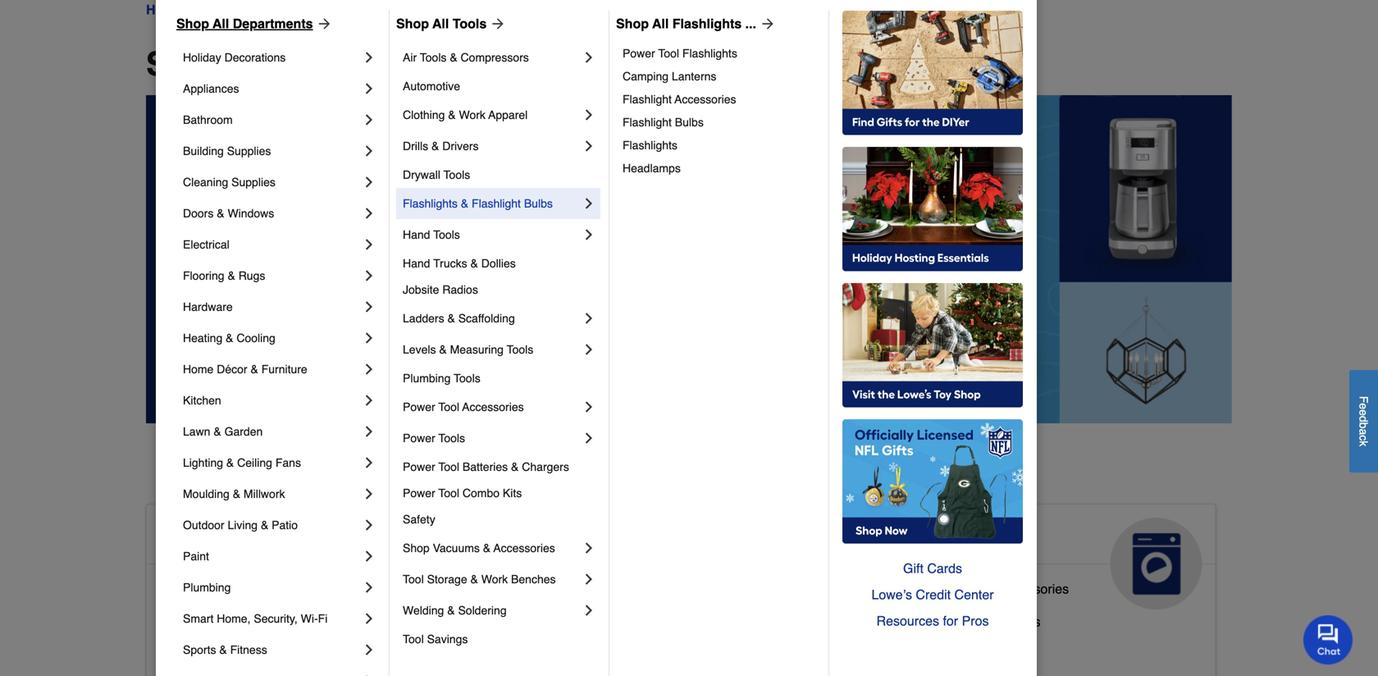 Task type: vqa. For each thing, say whether or not it's contained in the screenshot.
Chargers
yes



Task type: describe. For each thing, give the bounding box(es) containing it.
animal & pet care image
[[745, 518, 837, 610]]

lowe's credit center
[[872, 587, 994, 602]]

accessible bathroom
[[160, 581, 283, 596]]

chevron right image for hand tools
[[581, 226, 597, 243]]

a
[[1358, 429, 1371, 435]]

accessible bedroom link
[[160, 610, 280, 643]]

accessible home
[[160, 524, 350, 551]]

tools for drywall tools
[[444, 168, 470, 181]]

electrical link
[[183, 229, 361, 260]]

chevron right image for smart home, security, wi-fi
[[361, 610, 377, 627]]

home décor & furniture
[[183, 363, 307, 376]]

tools for air tools & compressors
[[420, 51, 447, 64]]

camping lanterns
[[623, 70, 717, 83]]

power for power tool accessories
[[403, 400, 435, 414]]

drills & drivers link
[[403, 130, 581, 162]]

d
[[1358, 416, 1371, 422]]

hardware link
[[183, 291, 361, 322]]

0 horizontal spatial appliances link
[[183, 73, 361, 104]]

entry
[[226, 647, 257, 662]]

benches
[[511, 573, 556, 586]]

livestock
[[526, 608, 580, 623]]

building
[[183, 144, 224, 158]]

millwork
[[244, 487, 285, 501]]

tool for flashlights
[[658, 47, 679, 60]]

& inside sports & fitness link
[[219, 643, 227, 656]]

jobsite
[[403, 283, 439, 296]]

outdoor living & patio link
[[183, 510, 361, 541]]

chevron right image for tool storage & work benches
[[581, 571, 597, 587]]

safety link
[[403, 506, 597, 533]]

tools up plumbing tools link
[[507, 343, 534, 356]]

& inside outdoor living & patio link
[[261, 519, 269, 532]]

bulbs inside flashlight bulbs link
[[675, 116, 704, 129]]

all for departments
[[213, 16, 229, 31]]

power tool combo kits link
[[403, 480, 597, 506]]

tool for accessories
[[439, 400, 460, 414]]

chargers
[[522, 460, 569, 473]]

center
[[955, 587, 994, 602]]

chevron right image for lighting & ceiling fans
[[361, 455, 377, 471]]

2 vertical spatial flashlight
[[472, 197, 521, 210]]

tool for combo
[[439, 487, 460, 500]]

houses,
[[586, 640, 634, 656]]

welding & soldering link
[[403, 595, 581, 626]]

accessible home image
[[380, 518, 471, 610]]

plumbing tools link
[[403, 365, 597, 391]]

holiday
[[183, 51, 221, 64]]

flooring & rugs
[[183, 269, 265, 282]]

home link
[[146, 0, 183, 20]]

headlamps
[[623, 162, 681, 175]]

accessories inside power tool accessories link
[[462, 400, 524, 414]]

b
[[1358, 422, 1371, 429]]

building supplies link
[[183, 135, 361, 167]]

automotive
[[403, 80, 460, 93]]

clothing
[[403, 108, 445, 121]]

pet beds, houses, & furniture link
[[526, 637, 703, 669]]

shop all tools link
[[396, 14, 506, 34]]

kitchen link
[[183, 385, 361, 416]]

chevron right image for air tools & compressors
[[581, 49, 597, 66]]

pet beds, houses, & furniture
[[526, 640, 703, 656]]

c
[[1358, 435, 1371, 441]]

tool savings
[[403, 633, 468, 646]]

chevron right image for electrical
[[361, 236, 377, 253]]

chevron right image for appliances
[[361, 80, 377, 97]]

flashlight accessories
[[623, 93, 736, 106]]

shop vacuums & accessories
[[403, 542, 555, 555]]

care
[[526, 551, 577, 577]]

arrow right image for shop all departments
[[313, 16, 333, 32]]

apparel
[[489, 108, 528, 121]]

soldering
[[458, 604, 507, 617]]

livestock supplies
[[526, 608, 634, 623]]

dollies
[[481, 257, 516, 270]]

paint link
[[183, 541, 361, 572]]

chevron right image for kitchen
[[361, 392, 377, 409]]

headlamps link
[[623, 157, 817, 180]]

lowe's credit center link
[[843, 582, 1023, 608]]

chat invite button image
[[1304, 615, 1354, 665]]

2 e from the top
[[1358, 409, 1371, 416]]

& inside appliance parts & accessories link
[[987, 581, 996, 596]]

flashlights up 'camping lanterns' link at top
[[683, 47, 737, 60]]

departments for shop
[[287, 45, 488, 83]]

clothing & work apparel link
[[403, 99, 581, 130]]

hand for hand tools
[[403, 228, 430, 241]]

heating & cooling
[[183, 331, 276, 345]]

parts
[[953, 581, 983, 596]]

chevron right image for levels & measuring tools
[[581, 341, 597, 358]]

camping lanterns link
[[623, 65, 817, 88]]

officially licensed n f l gifts. shop now. image
[[843, 419, 1023, 544]]

enjoy savings year-round. no matter what you're shopping for, find what you need at a great price. image
[[146, 95, 1232, 423]]

power tool accessories link
[[403, 391, 581, 423]]

1 vertical spatial bathroom
[[226, 581, 283, 596]]

paint
[[183, 550, 209, 563]]

& inside lawn & garden link
[[214, 425, 221, 438]]

appliances image
[[1111, 518, 1203, 610]]

plumbing tools
[[403, 372, 481, 385]]

& inside shop vacuums & accessories link
[[483, 542, 491, 555]]

ceiling
[[237, 456, 272, 469]]

chevron right image for drills & drivers
[[581, 138, 597, 154]]

chevron right image for power tool accessories
[[581, 399, 597, 415]]

moulding & millwork link
[[183, 478, 361, 510]]

moulding & millwork
[[183, 487, 285, 501]]

flashlights link
[[623, 134, 817, 157]]

chevron right image for flashlights & flashlight bulbs
[[581, 195, 597, 212]]

tool savings link
[[403, 626, 597, 652]]

& inside the "hand trucks & dollies" link
[[471, 257, 478, 270]]

tool inside tool storage & work benches "link"
[[403, 573, 424, 586]]

work inside "link"
[[481, 573, 508, 586]]

lighting & ceiling fans
[[183, 456, 301, 469]]

chevron right image for outdoor living & patio
[[361, 517, 377, 533]]

windows
[[228, 207, 274, 220]]

fans
[[276, 456, 301, 469]]

shop for shop vacuums & accessories
[[403, 542, 430, 555]]

bedroom
[[226, 614, 280, 629]]

0 vertical spatial work
[[459, 108, 486, 121]]

lawn & garden link
[[183, 416, 361, 447]]

& inside animal & pet care
[[609, 524, 625, 551]]

supplies for cleaning supplies
[[232, 176, 276, 189]]

electrical
[[183, 238, 230, 251]]

1 e from the top
[[1358, 403, 1371, 409]]

chevron right image for plumbing
[[361, 579, 377, 596]]

decorations
[[224, 51, 286, 64]]

shop all flashlights ...
[[616, 16, 756, 31]]

drywall tools link
[[403, 162, 597, 188]]

flashlight for flashlight bulbs
[[623, 116, 672, 129]]

bulbs inside flashlights & flashlight bulbs link
[[524, 197, 553, 210]]

visit the lowe's toy shop. image
[[843, 283, 1023, 408]]

tools for power tools
[[439, 432, 465, 445]]

& inside 'air tools & compressors' link
[[450, 51, 458, 64]]

hand for hand trucks & dollies
[[403, 257, 430, 270]]

beverage & wine chillers
[[891, 614, 1041, 629]]

& inside drills & drivers "link"
[[432, 139, 439, 153]]

1 vertical spatial appliances link
[[878, 505, 1216, 610]]

appliance
[[891, 581, 949, 596]]

savings
[[427, 633, 468, 646]]

drywall tools
[[403, 168, 470, 181]]

chevron right image for paint
[[361, 548, 377, 565]]

power tools
[[403, 432, 465, 445]]

batteries
[[463, 460, 508, 473]]

0 horizontal spatial appliances
[[183, 82, 239, 95]]

accessories inside 'flashlight accessories' link
[[675, 93, 736, 106]]

plumbing link
[[183, 572, 361, 603]]

shop for shop all departments
[[146, 45, 228, 83]]

& inside "power tool batteries & chargers" link
[[511, 460, 519, 473]]



Task type: locate. For each thing, give the bounding box(es) containing it.
2 accessible from the top
[[160, 581, 223, 596]]

& left millwork
[[233, 487, 240, 501]]

chevron right image for shop vacuums & accessories
[[581, 540, 597, 556]]

ladders
[[403, 312, 444, 325]]

1 horizontal spatial bulbs
[[675, 116, 704, 129]]

2 horizontal spatial arrow right image
[[756, 16, 776, 32]]

arrow right image up power tool flashlights link
[[756, 16, 776, 32]]

tools down the power tool accessories
[[439, 432, 465, 445]]

2 shop from the left
[[396, 16, 429, 31]]

furniture down heating & cooling link
[[261, 363, 307, 376]]

moulding
[[183, 487, 230, 501]]

tools down levels & measuring tools in the bottom of the page
[[454, 372, 481, 385]]

appliances link
[[183, 73, 361, 104], [878, 505, 1216, 610]]

camping
[[623, 70, 669, 83]]

patio
[[272, 519, 298, 532]]

welding
[[403, 604, 444, 617]]

all for flashlights
[[652, 16, 669, 31]]

arrow right image
[[313, 16, 333, 32], [487, 16, 506, 32], [756, 16, 776, 32]]

work up the "drivers"
[[459, 108, 486, 121]]

& inside 'lighting & ceiling fans' link
[[226, 456, 234, 469]]

all down shop all departments link
[[237, 45, 278, 83]]

chevron right image for clothing & work apparel
[[581, 107, 597, 123]]

shop down 'safety'
[[403, 542, 430, 555]]

ladders & scaffolding link
[[403, 303, 581, 334]]

power up the camping
[[623, 47, 655, 60]]

f e e d b a c k button
[[1350, 370, 1378, 472]]

accessible for accessible home
[[160, 524, 280, 551]]

e
[[1358, 403, 1371, 409], [1358, 409, 1371, 416]]

supplies up windows on the left top of page
[[232, 176, 276, 189]]

resources
[[877, 613, 939, 629]]

safety
[[403, 513, 435, 526]]

power inside 'link'
[[403, 432, 435, 445]]

chevron right image for moulding & millwork
[[361, 486, 377, 502]]

accessories inside shop vacuums & accessories link
[[494, 542, 555, 555]]

find gifts for the diyer. image
[[843, 11, 1023, 135]]

heating
[[183, 331, 223, 345]]

& right entry
[[261, 647, 269, 662]]

resources for pros
[[877, 613, 989, 629]]

animal
[[526, 524, 602, 551]]

furniture right houses,
[[650, 640, 703, 656]]

0 horizontal spatial bulbs
[[524, 197, 553, 210]]

1 horizontal spatial pet
[[632, 524, 667, 551]]

departments
[[197, 2, 272, 17], [233, 16, 313, 31], [287, 45, 488, 83]]

1 horizontal spatial arrow right image
[[487, 16, 506, 32]]

departments up 'holiday decorations'
[[197, 2, 272, 17]]

& left the "patio"
[[261, 519, 269, 532]]

air tools & compressors link
[[403, 42, 581, 73]]

drills & drivers
[[403, 139, 479, 153]]

accessories down plumbing tools link
[[462, 400, 524, 414]]

jobsite radios link
[[403, 277, 597, 303]]

power for power tool combo kits
[[403, 487, 435, 500]]

chevron right image for sports & fitness
[[361, 642, 377, 658]]

arrow right image up shop all departments
[[313, 16, 333, 32]]

chevron right image for power tools
[[581, 430, 597, 446]]

lighting
[[183, 456, 223, 469]]

tools for plumbing tools
[[454, 372, 481, 385]]

& right houses,
[[638, 640, 647, 656]]

hand trucks & dollies link
[[403, 250, 597, 277]]

arrow right image for shop all flashlights ...
[[756, 16, 776, 32]]

& left cooling
[[226, 331, 233, 345]]

levels & measuring tools link
[[403, 334, 581, 365]]

cleaning
[[183, 176, 228, 189]]

chevron right image for bathroom
[[361, 112, 377, 128]]

all up the power tool flashlights
[[652, 16, 669, 31]]

power down power tools
[[403, 460, 435, 473]]

1 vertical spatial plumbing
[[183, 581, 231, 594]]

& inside the accessible entry & home link
[[261, 647, 269, 662]]

0 vertical spatial bathroom
[[183, 113, 233, 126]]

living
[[228, 519, 258, 532]]

appliances
[[183, 82, 239, 95], [891, 524, 1014, 551]]

home,
[[217, 612, 251, 625]]

flashlights up headlamps
[[623, 139, 678, 152]]

accessories up "benches"
[[494, 542, 555, 555]]

chevron right image for flooring & rugs
[[361, 267, 377, 284]]

security,
[[254, 612, 298, 625]]

supplies for livestock supplies
[[584, 608, 634, 623]]

power down the power tool accessories
[[403, 432, 435, 445]]

& right décor
[[251, 363, 258, 376]]

& inside welding & soldering link
[[447, 604, 455, 617]]

1 horizontal spatial shop
[[396, 16, 429, 31]]

supplies up "cleaning supplies"
[[227, 144, 271, 158]]

1 vertical spatial appliances
[[891, 524, 1014, 551]]

supplies for building supplies
[[227, 144, 271, 158]]

2 vertical spatial supplies
[[584, 608, 634, 623]]

plumbing for plumbing
[[183, 581, 231, 594]]

shop all departments
[[176, 16, 313, 31]]

air tools & compressors
[[403, 51, 529, 64]]

building supplies
[[183, 144, 271, 158]]

arrow right image inside shop all flashlights ... link
[[756, 16, 776, 32]]

all for tools
[[433, 16, 449, 31]]

e up d
[[1358, 403, 1371, 409]]

chevron right image for heating & cooling
[[361, 330, 377, 346]]

2 horizontal spatial shop
[[616, 16, 649, 31]]

k
[[1358, 441, 1371, 446]]

chevron right image for building supplies
[[361, 143, 377, 159]]

shop all departments
[[146, 45, 488, 83]]

bulbs
[[675, 116, 704, 129], [524, 197, 553, 210]]

resources for pros link
[[843, 608, 1023, 634]]

1 vertical spatial bulbs
[[524, 197, 553, 210]]

1 horizontal spatial appliances
[[891, 524, 1014, 551]]

flashlight for flashlight accessories
[[623, 93, 672, 106]]

1 vertical spatial supplies
[[232, 176, 276, 189]]

0 horizontal spatial furniture
[[261, 363, 307, 376]]

arrow right image inside shop all tools link
[[487, 16, 506, 32]]

shop all tools
[[396, 16, 487, 31]]

flashlight down drywall tools link
[[472, 197, 521, 210]]

appliance parts & accessories
[[891, 581, 1069, 596]]

appliances down holiday on the left top of the page
[[183, 82, 239, 95]]

1 accessible from the top
[[160, 524, 280, 551]]

& right drills
[[432, 139, 439, 153]]

power up 'safety'
[[403, 487, 435, 500]]

0 vertical spatial shop
[[146, 45, 228, 83]]

flashlight down flashlight accessories at top
[[623, 116, 672, 129]]

tool inside power tool combo kits link
[[439, 487, 460, 500]]

appliances link up the chillers
[[878, 505, 1216, 610]]

accessible for accessible bedroom
[[160, 614, 223, 629]]

chevron right image
[[361, 49, 377, 66], [581, 49, 597, 66], [361, 112, 377, 128], [361, 143, 377, 159], [361, 174, 377, 190], [581, 195, 597, 212], [361, 205, 377, 222], [361, 267, 377, 284], [581, 310, 597, 327], [361, 330, 377, 346], [361, 361, 377, 377], [581, 399, 597, 415], [581, 430, 597, 446], [361, 486, 377, 502], [581, 540, 597, 556], [361, 548, 377, 565], [361, 610, 377, 627], [361, 673, 377, 676]]

& inside 'flooring & rugs' link
[[228, 269, 235, 282]]

& down shop all tools link
[[450, 51, 458, 64]]

flashlights down 'drywall tools' at the left top
[[403, 197, 458, 210]]

tool up welding
[[403, 573, 424, 586]]

tool inside "power tool batteries & chargers" link
[[439, 460, 460, 473]]

shop
[[146, 45, 228, 83], [403, 542, 430, 555]]

flashlights & flashlight bulbs
[[403, 197, 553, 210]]

0 vertical spatial flashlight
[[623, 93, 672, 106]]

bulbs down drywall tools link
[[524, 197, 553, 210]]

drivers
[[442, 139, 479, 153]]

arrow right image up compressors
[[487, 16, 506, 32]]

scaffolding
[[458, 312, 515, 325]]

cooling
[[237, 331, 276, 345]]

gift cards
[[903, 561, 962, 576]]

appliance parts & accessories link
[[891, 578, 1069, 610]]

hand tools
[[403, 228, 460, 241]]

bathroom up smart home, security, wi-fi in the bottom of the page
[[226, 581, 283, 596]]

flooring & rugs link
[[183, 260, 361, 291]]

3 shop from the left
[[616, 16, 649, 31]]

& inside doors & windows link
[[217, 207, 224, 220]]

chevron right image for doors & windows
[[361, 205, 377, 222]]

accessible for accessible bathroom
[[160, 581, 223, 596]]

chevron right image for home décor & furniture
[[361, 361, 377, 377]]

holiday hosting essentials. image
[[843, 147, 1023, 272]]

& inside home décor & furniture link
[[251, 363, 258, 376]]

accessible entry & home
[[160, 647, 308, 662]]

plumbing inside 'link'
[[183, 581, 231, 594]]

tool for batteries
[[439, 460, 460, 473]]

1 vertical spatial furniture
[[650, 640, 703, 656]]

shop up air
[[396, 16, 429, 31]]

chevron right image
[[361, 80, 377, 97], [581, 107, 597, 123], [581, 138, 597, 154], [581, 226, 597, 243], [361, 236, 377, 253], [361, 299, 377, 315], [581, 341, 597, 358], [361, 392, 377, 409], [361, 423, 377, 440], [361, 455, 377, 471], [361, 517, 377, 533], [581, 571, 597, 587], [361, 579, 377, 596], [581, 602, 597, 619], [361, 642, 377, 658]]

departments up 'holiday decorations' link
[[233, 16, 313, 31]]

supplies up houses,
[[584, 608, 634, 623]]

& left the rugs
[[228, 269, 235, 282]]

bulbs down flashlight accessories at top
[[675, 116, 704, 129]]

& inside flashlights & flashlight bulbs link
[[461, 197, 469, 210]]

&
[[450, 51, 458, 64], [448, 108, 456, 121], [432, 139, 439, 153], [461, 197, 469, 210], [217, 207, 224, 220], [471, 257, 478, 270], [228, 269, 235, 282], [448, 312, 455, 325], [226, 331, 233, 345], [439, 343, 447, 356], [251, 363, 258, 376], [214, 425, 221, 438], [226, 456, 234, 469], [511, 460, 519, 473], [233, 487, 240, 501], [261, 519, 269, 532], [609, 524, 625, 551], [483, 542, 491, 555], [471, 573, 478, 586], [987, 581, 996, 596], [447, 604, 455, 617], [951, 614, 960, 629], [638, 640, 647, 656], [219, 643, 227, 656], [261, 647, 269, 662]]

bathroom link
[[183, 104, 361, 135]]

power tools link
[[403, 423, 581, 454]]

tool inside power tool flashlights link
[[658, 47, 679, 60]]

chevron right image for ladders & scaffolding
[[581, 310, 597, 327]]

all up the air tools & compressors
[[433, 16, 449, 31]]

& right storage
[[471, 573, 478, 586]]

& right the ladders
[[448, 312, 455, 325]]

flashlight down the camping
[[623, 93, 672, 106]]

1 horizontal spatial appliances link
[[878, 505, 1216, 610]]

arrow right image inside shop all departments link
[[313, 16, 333, 32]]

departments link
[[197, 0, 272, 20]]

plumbing down levels
[[403, 372, 451, 385]]

power
[[623, 47, 655, 60], [403, 400, 435, 414], [403, 432, 435, 445], [403, 460, 435, 473], [403, 487, 435, 500]]

chevron right image for cleaning supplies
[[361, 174, 377, 190]]

& down 'drywall tools' at the left top
[[461, 197, 469, 210]]

accessible bathroom link
[[160, 578, 283, 610]]

0 vertical spatial hand
[[403, 228, 430, 241]]

wine
[[963, 614, 993, 629]]

flashlight bulbs link
[[623, 111, 817, 134]]

0 vertical spatial appliances
[[183, 82, 239, 95]]

work up welding & soldering link
[[481, 573, 508, 586]]

chevron right image for lawn & garden
[[361, 423, 377, 440]]

0 vertical spatial supplies
[[227, 144, 271, 158]]

flashlight
[[623, 93, 672, 106], [623, 116, 672, 129], [472, 197, 521, 210]]

tools inside 'link'
[[439, 432, 465, 445]]

3 arrow right image from the left
[[756, 16, 776, 32]]

& right parts
[[987, 581, 996, 596]]

smart home, security, wi-fi link
[[183, 603, 361, 634]]

1 arrow right image from the left
[[313, 16, 333, 32]]

ladders & scaffolding
[[403, 312, 515, 325]]

& left ceiling on the left bottom of the page
[[226, 456, 234, 469]]

& right levels
[[439, 343, 447, 356]]

0 horizontal spatial plumbing
[[183, 581, 231, 594]]

e up b
[[1358, 409, 1371, 416]]

furniture
[[261, 363, 307, 376], [650, 640, 703, 656]]

2 arrow right image from the left
[[487, 16, 506, 32]]

compressors
[[461, 51, 529, 64]]

shop for shop all departments
[[176, 16, 209, 31]]

& inside levels & measuring tools link
[[439, 343, 447, 356]]

pros
[[962, 613, 989, 629]]

power for power tool flashlights
[[623, 47, 655, 60]]

& down accessible bedroom link
[[219, 643, 227, 656]]

clothing & work apparel
[[403, 108, 528, 121]]

sports & fitness
[[183, 643, 267, 656]]

tool inside power tool accessories link
[[439, 400, 460, 414]]

power up power tools
[[403, 400, 435, 414]]

tools up the air tools & compressors
[[453, 16, 487, 31]]

shop for shop all flashlights ...
[[616, 16, 649, 31]]

1 vertical spatial pet
[[526, 640, 545, 656]]

& up kits
[[511, 460, 519, 473]]

0 vertical spatial appliances link
[[183, 73, 361, 104]]

1 horizontal spatial furniture
[[650, 640, 703, 656]]

appliances link down decorations
[[183, 73, 361, 104]]

kits
[[503, 487, 522, 500]]

pet inside animal & pet care
[[632, 524, 667, 551]]

1 vertical spatial shop
[[403, 542, 430, 555]]

1 horizontal spatial plumbing
[[403, 372, 451, 385]]

lawn
[[183, 425, 210, 438]]

0 horizontal spatial shop
[[176, 16, 209, 31]]

& inside moulding & millwork link
[[233, 487, 240, 501]]

tools for hand tools
[[433, 228, 460, 241]]

kitchen
[[183, 394, 221, 407]]

chevron right image for hardware
[[361, 299, 377, 315]]

0 horizontal spatial arrow right image
[[313, 16, 333, 32]]

& right clothing
[[448, 108, 456, 121]]

& right animal
[[609, 524, 625, 551]]

all up 'holiday decorations'
[[213, 16, 229, 31]]

departments for shop
[[233, 16, 313, 31]]

0 horizontal spatial pet
[[526, 640, 545, 656]]

accessories up the chillers
[[999, 581, 1069, 596]]

levels & measuring tools
[[403, 343, 534, 356]]

& right lawn
[[214, 425, 221, 438]]

flashlights up power tool flashlights link
[[673, 16, 742, 31]]

power for power tool batteries & chargers
[[403, 460, 435, 473]]

tool up camping lanterns
[[658, 47, 679, 60]]

plumbing up smart
[[183, 581, 231, 594]]

& inside beverage & wine chillers link
[[951, 614, 960, 629]]

0 vertical spatial plumbing
[[403, 372, 451, 385]]

animal & pet care
[[526, 524, 667, 577]]

flashlights & flashlight bulbs link
[[403, 188, 581, 219]]

power for power tools
[[403, 432, 435, 445]]

4 accessible from the top
[[160, 647, 223, 662]]

& inside pet beds, houses, & furniture link
[[638, 640, 647, 656]]

departments up clothing
[[287, 45, 488, 83]]

& right welding
[[447, 604, 455, 617]]

& inside "ladders & scaffolding" link
[[448, 312, 455, 325]]

tools right air
[[420, 51, 447, 64]]

0 vertical spatial furniture
[[261, 363, 307, 376]]

accessories inside appliance parts & accessories link
[[999, 581, 1069, 596]]

1 vertical spatial hand
[[403, 257, 430, 270]]

1 vertical spatial flashlight
[[623, 116, 672, 129]]

drywall
[[403, 168, 441, 181]]

shop up the camping
[[616, 16, 649, 31]]

shop for shop all tools
[[396, 16, 429, 31]]

bathroom up building
[[183, 113, 233, 126]]

tool down the plumbing tools
[[439, 400, 460, 414]]

& right vacuums
[[483, 542, 491, 555]]

0 horizontal spatial shop
[[146, 45, 228, 83]]

flashlights inside 'link'
[[623, 139, 678, 152]]

& right doors
[[217, 207, 224, 220]]

drills
[[403, 139, 428, 153]]

accessories down lanterns
[[675, 93, 736, 106]]

chevron right image for welding & soldering
[[581, 602, 597, 619]]

tool up power tool combo kits
[[439, 460, 460, 473]]

1 shop from the left
[[176, 16, 209, 31]]

décor
[[217, 363, 247, 376]]

plumbing for plumbing tools
[[403, 372, 451, 385]]

shop down 'home' link
[[146, 45, 228, 83]]

& right 'trucks' in the top of the page
[[471, 257, 478, 270]]

shop
[[176, 16, 209, 31], [396, 16, 429, 31], [616, 16, 649, 31]]

shop up holiday on the left top of the page
[[176, 16, 209, 31]]

hand up jobsite
[[403, 257, 430, 270]]

arrow right image for shop all tools
[[487, 16, 506, 32]]

& left pros at the right of the page
[[951, 614, 960, 629]]

& inside heating & cooling link
[[226, 331, 233, 345]]

chevron right image for holiday decorations
[[361, 49, 377, 66]]

1 hand from the top
[[403, 228, 430, 241]]

air
[[403, 51, 417, 64]]

0 vertical spatial pet
[[632, 524, 667, 551]]

tool inside tool savings link
[[403, 633, 424, 646]]

tool down welding
[[403, 633, 424, 646]]

0 vertical spatial bulbs
[[675, 116, 704, 129]]

accessible home link
[[147, 505, 485, 610]]

tools down the "drivers"
[[444, 168, 470, 181]]

combo
[[463, 487, 500, 500]]

& inside tool storage & work benches "link"
[[471, 573, 478, 586]]

1 vertical spatial work
[[481, 573, 508, 586]]

1 horizontal spatial shop
[[403, 542, 430, 555]]

tool left combo
[[439, 487, 460, 500]]

power tool flashlights link
[[623, 42, 817, 65]]

accessible for accessible entry & home
[[160, 647, 223, 662]]

appliances up cards
[[891, 524, 1014, 551]]

& inside "clothing & work apparel" link
[[448, 108, 456, 121]]

hand up hand trucks & dollies
[[403, 228, 430, 241]]

2 hand from the top
[[403, 257, 430, 270]]

cards
[[927, 561, 962, 576]]

tools up 'trucks' in the top of the page
[[433, 228, 460, 241]]

shop all departments link
[[176, 14, 333, 34]]

3 accessible from the top
[[160, 614, 223, 629]]



